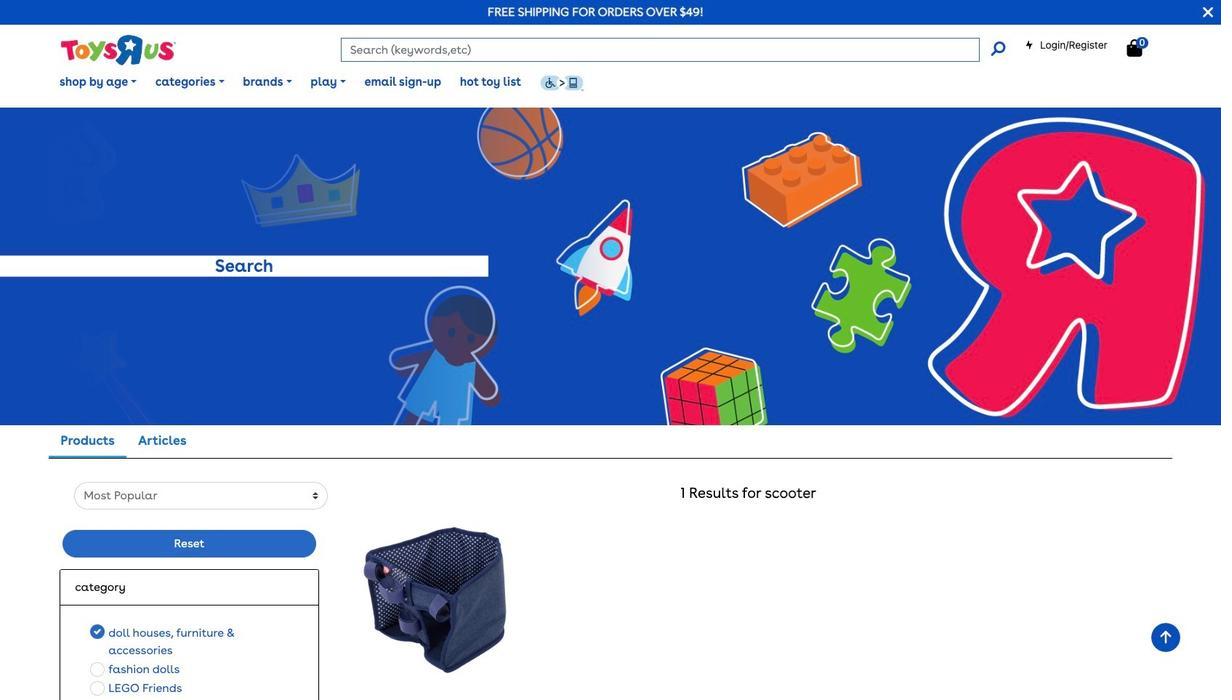 Task type: locate. For each thing, give the bounding box(es) containing it.
gotz bike seat blue clouds - for dolls up to 20 in image
[[362, 527, 508, 673]]

this icon serves as a link to download the essential accessibility assistive technology app for individuals with physical disabilities. it is featured as part of our commitment to diversity and inclusion. image
[[540, 75, 584, 91]]

category element
[[75, 579, 304, 596]]

tab list
[[49, 425, 198, 458]]

main content
[[0, 108, 1221, 700]]

menu bar
[[50, 57, 1221, 108]]

Enter Keyword or Item No. search field
[[341, 38, 980, 62]]

None search field
[[341, 38, 1005, 62]]



Task type: vqa. For each thing, say whether or not it's contained in the screenshot.
Toys R Us Image
yes



Task type: describe. For each thing, give the bounding box(es) containing it.
toys r us image
[[60, 34, 176, 67]]

shopping bag image
[[1127, 39, 1143, 57]]

close button image
[[1203, 4, 1213, 20]]



